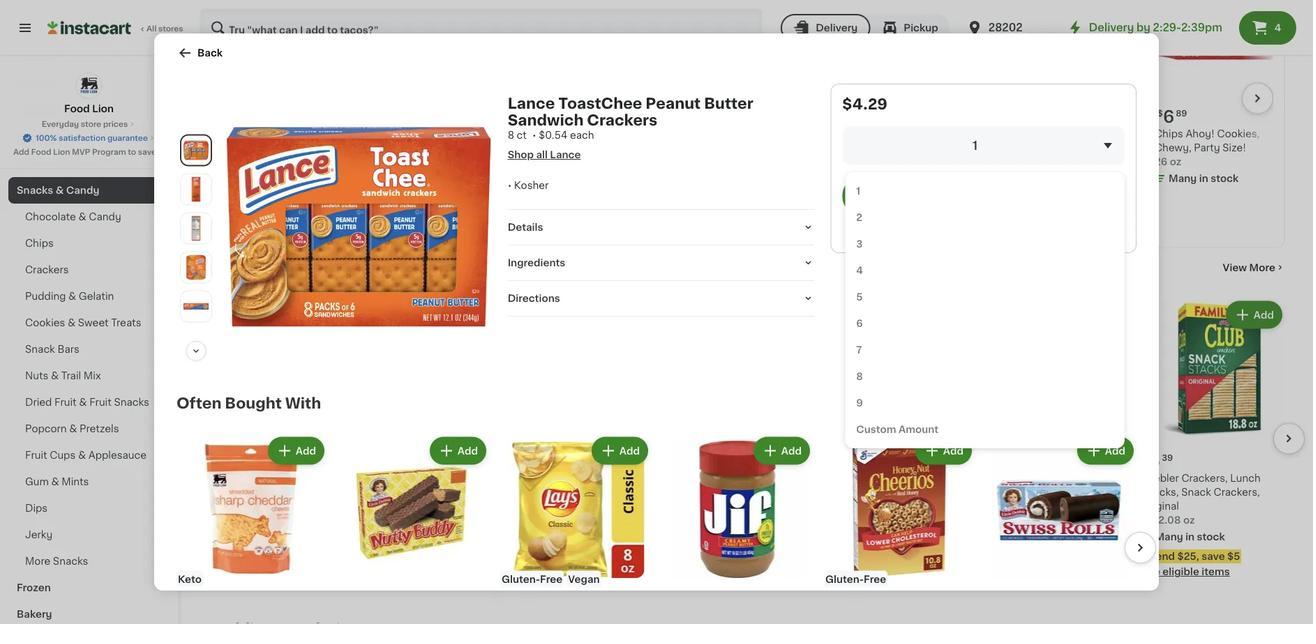 Task type: describe. For each thing, give the bounding box(es) containing it.
dried fruit & fruit snacks
[[25, 398, 149, 408]]

fruit cups & applesauce link
[[8, 443, 170, 469]]

8 for lance toastchee peanut butter sandwich crackers 8 ct
[[209, 502, 216, 512]]

$0.54
[[539, 131, 568, 140]]

more snacks
[[25, 557, 88, 567]]

see eligible items button
[[726, 192, 863, 221]]

1 field
[[843, 126, 1125, 165]]

sandwich for lance toasty peanut butter sandwich crackers 8 x 1.29 oz
[[520, 488, 568, 498]]

$ 4 chips ahoy! original chocolate chip cookies 13 oz
[[869, 109, 988, 167]]

many for lance toastchee peanut butter sandwich crackers 8 ct
[[223, 519, 251, 529]]

snack bars link
[[8, 337, 170, 363]]

peanut for lance toasty peanut butter sandwich crackers 8 x 1.29 oz
[[588, 474, 623, 484]]

snack inside keebler crackers, lunch snacks, snack crackers, original 9 x 2.08 oz
[[1182, 488, 1212, 498]]

& right cups
[[78, 451, 86, 461]]

gluten-free
[[826, 575, 887, 585]]

29 for lance toastchee peanut butter sandwich crackers
[[231, 455, 242, 463]]

candy for snacks & candy
[[66, 186, 99, 196]]

2 horizontal spatial fruit
[[89, 398, 112, 408]]

many for keebler crackers, lunch snacks, snack crackers, original 9 x 2.08 oz
[[1155, 533, 1184, 543]]

3 inside 1 2 3 4 5 6 7 8 9 custom amount
[[857, 239, 863, 249]]

chips link
[[8, 231, 170, 257]]

x inside lance toasty peanut butter sandwich crackers 8 x 1.29 oz
[[529, 502, 535, 512]]

chocolate inside chips ahoy! original chocolate chip cookies, family size
[[583, 144, 634, 154]]

dried fruit & fruit snacks link
[[8, 390, 170, 416]]

free for gluten-free vegan
[[540, 575, 563, 585]]

many for lance sandwich crackers variety pack 8 ct
[[1000, 519, 1028, 529]]

in
[[718, 474, 727, 484]]

$5 for 10
[[917, 552, 930, 562]]

eligible inside see eligible items button
[[747, 209, 784, 219]]

enlarge crackers lance toastchee peanut butter sandwich crackers angle_back (opens in a new tab) image
[[184, 255, 209, 280]]

oz inside "5 chips ahoy! chewy chocolate chip cookies, family size 19.5 oz"
[[1035, 172, 1046, 181]]

crackers, inside the chicken in a biskit original baked snack crackers, family size 12 oz many in stock
[[741, 488, 787, 498]]

$ 4 29 for toasty
[[523, 453, 552, 470]]

view
[[1223, 263, 1247, 273]]

sandwich inside 'lance sandwich crackers variety pack 8 ct'
[[1019, 474, 1066, 484]]

$ 4 29 for toastchee
[[212, 453, 242, 470]]

frozen
[[17, 584, 51, 594]]

ahoy! inside "5 chips ahoy! chewy chocolate chip cookies, family size 19.5 oz"
[[1043, 130, 1072, 140]]

1 vertical spatial food
[[31, 148, 51, 156]]

1 vertical spatial •
[[508, 181, 512, 191]]

ct inside cheez-it cheese crackers, baked snack crackers, lunch snacks, original 20 ct many in stock
[[846, 516, 857, 526]]

1 for 1 2 3 4 5 6 7 8 9 custom amount
[[857, 186, 861, 196]]

cheddar
[[365, 488, 407, 498]]

10
[[839, 453, 858, 470]]

8 for lance toastchee peanut butter sandwich crackers 8 ct • $0.54 each
[[508, 131, 514, 140]]

& for pudding
[[68, 292, 76, 302]]

holiday ca! image
[[221, 0, 571, 158]]

spend $25, save $5 see eligible items for 10
[[831, 552, 930, 578]]

a
[[730, 474, 736, 484]]

beverages
[[17, 133, 70, 143]]

many in stock for sandwich
[[1000, 519, 1070, 529]]

satisfaction
[[59, 134, 106, 142]]

9 inside 1 2 3 4 5 6 7 8 9 custom amount
[[857, 399, 863, 408]]

many in stock for ahoy!
[[1169, 174, 1239, 184]]

stock for pepperidge farm goldfish cheddar cheese crackers 6.6 oz
[[421, 519, 449, 529]]

food lion
[[64, 104, 114, 114]]

ct inside lance toastchee peanut butter sandwich crackers 8 ct • $0.54 each
[[517, 131, 527, 140]]

lance for lance sandwich crackers variety pack 8 ct
[[986, 474, 1016, 484]]

chicken in a biskit original baked snack crackers, family size 12 oz many in stock
[[675, 474, 806, 543]]

product group containing 6
[[726, 0, 863, 221]]

2
[[857, 213, 863, 223]]

0 horizontal spatial cookies
[[25, 319, 65, 328]]

often
[[177, 397, 222, 411]]

crackers inside lance toastchee peanut butter sandwich crackers 8 ct • $0.54 each
[[587, 113, 658, 127]]

chip inside $ 4 chips ahoy! original chocolate chip cookies 13 oz
[[922, 144, 945, 154]]

food lion logo image
[[76, 73, 102, 99]]

stock for keebler crackers, lunch snacks, snack crackers, original 9 x 2.08 oz
[[1197, 533, 1226, 543]]

popcorn & pretzels
[[25, 425, 119, 434]]

1 horizontal spatial crackers link
[[209, 260, 280, 276]]

everyday
[[42, 120, 79, 128]]

lunch inside keebler crackers, lunch snacks, snack crackers, original 9 x 2.08 oz
[[1231, 474, 1261, 484]]

cookies for 6
[[805, 144, 845, 154]]

list box containing 1
[[845, 172, 1125, 449]]

0 vertical spatial snacks
[[17, 186, 53, 196]]

crackers inside lance toasty peanut butter sandwich crackers 8 x 1.29 oz
[[570, 488, 614, 498]]

treats
[[111, 319, 141, 328]]

in for pepperidge farm goldfish cheddar cheese crackers 6.6 oz
[[409, 519, 418, 529]]

stock for lance sandwich crackers variety pack 8 ct
[[1042, 519, 1070, 529]]

meat & seafood link
[[8, 151, 170, 178]]

chips ahoy! cookies, chewy, party size! 26 oz
[[1155, 130, 1260, 167]]

original inside cheez-it cheese crackers, baked snack crackers, lunch snacks, original 20 ct many in stock
[[904, 502, 942, 512]]

$25, for 10
[[867, 552, 889, 562]]

$ inside $ 4 chips ahoy! original chocolate chip cookies 13 oz
[[872, 110, 877, 118]]

back button
[[177, 45, 223, 61]]

enlarge crackers lance toastchee peanut butter sandwich crackers angle_top (opens in a new tab) image
[[184, 294, 209, 319]]

39
[[1162, 455, 1173, 463]]

back
[[198, 48, 223, 58]]

all
[[536, 150, 548, 160]]

many for pepperidge farm goldfish cheddar cheese crackers 6.6 oz
[[379, 519, 407, 529]]

peanut for lance toastchee peanut butter sandwich crackers 8 ct • $0.54 each
[[646, 96, 701, 111]]

mvp
[[72, 148, 90, 156]]

chips inside $ 4 chips ahoy! original chocolate chip cookies 13 oz
[[869, 130, 898, 140]]

oz inside the chicken in a biskit original baked snack crackers, family size 12 oz many in stock
[[688, 516, 700, 526]]

stock for lance toasty peanut butter sandwich crackers 8 x 1.29 oz
[[576, 519, 604, 529]]

beverages link
[[8, 125, 170, 151]]

dried
[[25, 398, 52, 408]]

chocolate inside $ 4 chips ahoy! original chocolate chip cookies 13 oz
[[869, 144, 920, 154]]

0 horizontal spatial fruit
[[25, 451, 47, 461]]

item carousel region containing add
[[157, 429, 1157, 625]]

oz inside lance toasty peanut butter sandwich crackers 8 x 1.29 oz
[[560, 502, 571, 512]]

family inside chips ahoy! original chocolate chip cookies, family size
[[583, 158, 615, 167]]

everyday store prices
[[42, 120, 128, 128]]

3 inside product group
[[373, 453, 384, 470]]

toastchee for lance toastchee peanut butter sandwich crackers 8 ct
[[242, 474, 295, 484]]

4 inside $ 4 chips ahoy! original chocolate chip cookies 13 oz
[[877, 109, 889, 126]]

size inside "5 chips ahoy! chewy chocolate chip cookies, family size 19.5 oz"
[[1047, 158, 1067, 167]]

20
[[831, 516, 844, 526]]

chips inside chips ahoy! original chocolate chip cookies, family size
[[583, 130, 611, 140]]

see inside button
[[726, 209, 745, 219]]

cups
[[50, 451, 76, 461]]

chip inside chips ahoy! original chocolate chip cookies, family size
[[636, 144, 659, 154]]

chip inside "5 chips ahoy! chewy chocolate chip cookies, family size 19.5 oz"
[[1065, 144, 1088, 154]]

29 for chips ahoy! original chocolate chip cookies, family size
[[604, 110, 615, 118]]

ct inside lance toastchee peanut butter sandwich crackers 8 ct
[[218, 502, 229, 512]]

cheez-
[[831, 474, 866, 484]]

save down cheez-it cheese crackers, baked snack crackers, lunch snacks, original 20 ct many in stock
[[891, 552, 915, 562]]

19.5
[[1012, 172, 1032, 181]]

ahoy! inside $ 6 chips ahoy! original chocolate chip cookies
[[757, 130, 786, 140]]

$ 6 chips ahoy! original chocolate chip cookies
[[726, 109, 845, 154]]

family inside "5 chips ahoy! chewy chocolate chip cookies, family size 19.5 oz"
[[1012, 158, 1044, 167]]

cookies, inside "chips ahoy! cookies, chewy, party size! 26 oz"
[[1218, 130, 1260, 140]]

chocolate down snacks & candy
[[25, 213, 76, 222]]

in inside the chicken in a biskit original baked snack crackers, family size 12 oz many in stock
[[720, 533, 729, 543]]

product group containing 3
[[365, 299, 509, 534]]

$ for chips ahoy! cookies, chewy, party size!
[[1158, 110, 1163, 118]]

4 inside 4 "button"
[[1275, 23, 1282, 33]]

5 chips ahoy! chewy chocolate chip cookies, family size 19.5 oz
[[1012, 109, 1134, 181]]

4 button
[[1240, 11, 1297, 45]]

to
[[128, 148, 136, 156]]

chip inside $ 6 chips ahoy! original chocolate chip cookies
[[779, 144, 802, 154]]

add inside product group
[[477, 311, 498, 320]]

stock for lance toastchee peanut butter sandwich crackers 8 ct
[[265, 519, 293, 529]]

snacks, inside keebler crackers, lunch snacks, snack crackers, original 9 x 2.08 oz
[[1142, 488, 1179, 498]]

enlarge crackers lance toastchee peanut butter sandwich crackers angle_right (opens in a new tab) image
[[184, 216, 209, 241]]

food lion link
[[64, 73, 114, 116]]

eggs
[[57, 106, 82, 116]]

details
[[508, 223, 543, 232]]

$ inside $ 6 chips ahoy! original chocolate chip cookies
[[729, 110, 734, 118]]

frozen link
[[8, 575, 170, 602]]

delivery button
[[781, 14, 871, 42]]

1 2 3 4 5 6 7 8 9 custom amount
[[857, 186, 939, 435]]

1 vertical spatial sponsored badge image
[[831, 582, 873, 590]]

ingredients
[[508, 258, 566, 268]]

$ 4 29 for sandwich
[[989, 453, 1018, 470]]

stock for chips ahoy! cookies, chewy, party size! 26 oz
[[1211, 174, 1239, 184]]

baked inside cheez-it cheese crackers, baked snack crackers, lunch snacks, original 20 ct many in stock
[[831, 488, 862, 498]]

in for lance toastchee peanut butter sandwich crackers 8 ct
[[254, 519, 263, 529]]

8 for lance toasty peanut butter sandwich crackers 8 x 1.29 oz
[[520, 502, 527, 512]]

& for popcorn
[[69, 425, 77, 434]]

many in stock for farm
[[379, 519, 449, 529]]

fruit cups & applesauce
[[25, 451, 147, 461]]

& for cookies
[[68, 319, 76, 328]]

$ for lance toasty peanut butter sandwich crackers
[[523, 455, 528, 463]]

pretzels
[[80, 425, 119, 434]]

chocolate inside $ 6 chips ahoy! original chocolate chip cookies
[[726, 144, 777, 154]]

100% satisfaction guarantee button
[[22, 130, 156, 144]]

save inside button
[[644, 208, 667, 218]]

9 inside keebler crackers, lunch snacks, snack crackers, original 9 x 2.08 oz
[[1142, 516, 1148, 526]]

item carousel region containing 5
[[571, 0, 1293, 237]]

items for 5
[[1202, 568, 1230, 578]]

oz inside keebler crackers, lunch snacks, snack crackers, original 9 x 2.08 oz
[[1184, 516, 1195, 526]]

100% satisfaction guarantee
[[36, 134, 148, 142]]

pack
[[1023, 488, 1047, 498]]

in for chips ahoy! cookies, chewy, party size! 26 oz
[[1200, 174, 1209, 184]]

1 vertical spatial lion
[[53, 148, 70, 156]]

cookies & sweet treats link
[[8, 310, 170, 337]]

$ for chips ahoy! original chocolate chip cookies, family size
[[586, 110, 591, 118]]

4 inside 1 2 3 4 5 6 7 8 9 custom amount
[[857, 266, 863, 276]]

cookies & sweet treats
[[25, 319, 141, 328]]

crackers inside pepperidge farm goldfish cheddar cheese crackers 6.6 oz
[[450, 488, 494, 498]]

crackers lance toastchee peanut butter sandwich crackers hero image
[[227, 95, 491, 359]]

5 inside "5 chips ahoy! chewy chocolate chip cookies, family size 19.5 oz"
[[1020, 109, 1031, 126]]

snacks & candy
[[17, 186, 99, 196]]

lance toastchee peanut butter sandwich crackers 8 ct • $0.54 each
[[508, 96, 754, 140]]

1 horizontal spatial food
[[64, 104, 90, 114]]

details button
[[508, 221, 814, 235]]

10 99
[[839, 453, 871, 470]]

4 79
[[684, 453, 707, 470]]

29 for lance toasty peanut butter sandwich crackers
[[541, 455, 552, 463]]

29 for lance sandwich crackers variety pack
[[1007, 455, 1018, 463]]

6 for $ 6 89
[[1163, 109, 1175, 126]]

cookies, inside "5 chips ahoy! chewy chocolate chip cookies, family size 19.5 oz"
[[1091, 144, 1134, 154]]

produce
[[17, 80, 59, 90]]

directions button
[[508, 292, 814, 306]]

lance for lance toastchee peanut butter sandwich crackers 8 ct • $0.54 each
[[508, 96, 555, 111]]

bought
[[225, 397, 282, 411]]

5 up each
[[591, 109, 602, 126]]

program
[[92, 148, 126, 156]]

chewy
[[1075, 130, 1109, 140]]

& up popcorn & pretzels link
[[79, 398, 87, 408]]

cheese inside pepperidge farm goldfish cheddar cheese crackers 6.6 oz
[[410, 488, 448, 498]]

farm
[[424, 474, 449, 484]]

store
[[81, 120, 101, 128]]

snacks, inside cheez-it cheese crackers, baked snack crackers, lunch snacks, original 20 ct many in stock
[[864, 502, 901, 512]]

shop
[[508, 150, 534, 160]]

crackers inside 'lance sandwich crackers variety pack 8 ct'
[[1069, 474, 1113, 484]]

original inside $ 6 chips ahoy! original chocolate chip cookies
[[788, 130, 826, 140]]

dairy
[[17, 106, 44, 116]]

in for lance sandwich crackers variety pack 8 ct
[[1031, 519, 1040, 529]]

items inside button
[[787, 209, 815, 219]]

ingredients button
[[508, 256, 814, 270]]



Task type: vqa. For each thing, say whether or not it's contained in the screenshot.
the rightmost "2"
no



Task type: locate. For each thing, give the bounding box(es) containing it.
dairy & eggs
[[17, 106, 82, 116]]

original
[[645, 130, 683, 140], [788, 130, 826, 140], [931, 130, 969, 140], [768, 474, 806, 484], [904, 502, 942, 512], [1142, 502, 1180, 512]]

1 horizontal spatial gluten-
[[826, 575, 864, 585]]

family down each
[[583, 158, 615, 167]]

cookies, down lance toastchee peanut butter sandwich crackers 8 ct • $0.54 each
[[662, 144, 704, 154]]

save right to
[[138, 148, 156, 156]]

food down 'beverages'
[[31, 148, 51, 156]]

spend $25, save $5 see eligible items for 5
[[1142, 552, 1241, 578]]

6 inside $ 6 chips ahoy! original chocolate chip cookies
[[734, 109, 746, 126]]

sandwich inside lance toastchee peanut butter sandwich crackers 8 ct
[[243, 488, 290, 498]]

view more
[[1223, 263, 1276, 273]]

recipes link
[[8, 45, 170, 72]]

1 horizontal spatial baked
[[831, 488, 862, 498]]

8 inside lance toastchee peanut butter sandwich crackers 8 ct • $0.54 each
[[508, 131, 514, 140]]

0 vertical spatial snacks,
[[1142, 488, 1179, 498]]

spend left $20,
[[584, 208, 617, 218]]

x left 2.08
[[1151, 516, 1156, 526]]

$5 for 5
[[1228, 552, 1241, 562]]

chocolate & candy
[[25, 213, 121, 222]]

pudding & gelatin link
[[8, 284, 170, 310]]

2 horizontal spatial items
[[1202, 568, 1230, 578]]

fruit left cups
[[25, 451, 47, 461]]

spend down 2.08
[[1143, 552, 1175, 562]]

pickup
[[904, 23, 939, 33]]

in for keebler crackers, lunch snacks, snack crackers, original 9 x 2.08 oz
[[1186, 533, 1195, 543]]

service type group
[[781, 14, 950, 42]]

0 horizontal spatial see
[[726, 209, 745, 219]]

x left 1.29
[[529, 502, 535, 512]]

snacks up frozen link
[[53, 557, 88, 567]]

oz right 2.08
[[1184, 516, 1195, 526]]

2 horizontal spatial spend
[[1143, 552, 1175, 562]]

$5 up details button
[[669, 208, 682, 218]]

0 horizontal spatial cheese
[[410, 488, 448, 498]]

crackers link
[[8, 257, 170, 284], [209, 260, 280, 276]]

custom
[[857, 425, 897, 435]]

save down keebler crackers, lunch snacks, snack crackers, original 9 x 2.08 oz
[[1202, 552, 1225, 562]]

cheese
[[876, 474, 913, 484], [410, 488, 448, 498]]

1 vertical spatial 1
[[857, 186, 861, 196]]

family up 12
[[675, 502, 708, 512]]

1 horizontal spatial snacks,
[[1142, 488, 1179, 498]]

1 chip from the left
[[636, 144, 659, 154]]

many down 2.08
[[1155, 533, 1184, 543]]

more right view
[[1250, 263, 1276, 273]]

applesauce
[[88, 451, 147, 461]]

2 horizontal spatial size
[[1047, 158, 1067, 167]]

2 horizontal spatial cookies
[[948, 144, 988, 154]]

8 inside 'lance sandwich crackers variety pack 8 ct'
[[986, 502, 993, 512]]

product group
[[583, 0, 720, 235], [726, 0, 863, 221], [869, 0, 1006, 221], [1012, 0, 1150, 235], [209, 299, 354, 534], [365, 299, 509, 534], [520, 299, 664, 534], [675, 299, 820, 560], [831, 299, 975, 594], [986, 299, 1130, 534], [1142, 299, 1286, 580], [177, 435, 327, 625], [339, 435, 489, 625], [500, 435, 651, 625], [662, 435, 813, 625], [824, 435, 975, 625], [986, 435, 1137, 625]]

• left $0.54 at top left
[[533, 131, 536, 140]]

sponsored badge image
[[675, 549, 718, 557], [831, 582, 873, 590]]

often bought with
[[177, 397, 321, 411]]

lunch inside cheez-it cheese crackers, baked snack crackers, lunch snacks, original 20 ct many in stock
[[831, 502, 861, 512]]

snacks, down keebler at the bottom of the page
[[1142, 488, 1179, 498]]

crackers link right the enlarge crackers lance toastchee peanut butter sandwich crackers angle_back (opens in a new tab) image at the top of the page
[[209, 260, 280, 276]]

lance sandwich crackers variety pack 8 ct
[[986, 474, 1113, 512]]

food up everyday store prices
[[64, 104, 90, 114]]

gluten-free button
[[824, 435, 975, 625]]

& left trail
[[51, 372, 59, 381]]

6 for $ 6 chips ahoy! original chocolate chip cookies
[[734, 109, 746, 126]]

None search field
[[200, 8, 763, 47]]

6 inside 1 2 3 4 5 6 7 8 9 custom amount
[[857, 319, 863, 329]]

oz down "cheddar"
[[383, 502, 395, 512]]

spend $25, save $5 see eligible items down 2.08
[[1142, 552, 1241, 578]]

all stores link
[[47, 8, 184, 47]]

$ 5 29
[[586, 109, 615, 126]]

$25, for 5
[[1178, 552, 1200, 562]]

by
[[1137, 23, 1151, 33]]

& down meat & seafood
[[56, 186, 64, 196]]

lance inside 'lance sandwich crackers variety pack 8 ct'
[[986, 474, 1016, 484]]

1 horizontal spatial more
[[1250, 263, 1276, 273]]

2 horizontal spatial $5
[[1228, 552, 1241, 562]]

snacks
[[17, 186, 53, 196], [114, 398, 149, 408], [53, 557, 88, 567]]

29 up lance toastchee peanut butter sandwich crackers 8 ct
[[231, 455, 242, 463]]

eligible for 10
[[852, 568, 889, 578]]

& left gelatin
[[68, 292, 76, 302]]

free inside button
[[864, 575, 887, 585]]

crackers inside lance toastchee peanut butter sandwich crackers 8 ct
[[293, 488, 337, 498]]

2.08
[[1159, 516, 1181, 526]]

1 horizontal spatial cookies
[[805, 144, 845, 154]]

0 horizontal spatial $ 4 29
[[212, 453, 242, 470]]

shop all lance
[[508, 150, 581, 160]]

& for dairy
[[46, 106, 54, 116]]

items for 10
[[891, 568, 920, 578]]

1 vertical spatial snacks
[[114, 398, 149, 408]]

0 horizontal spatial spend
[[584, 208, 617, 218]]

butter for lance toasty peanut butter sandwich crackers 8 x 1.29 oz
[[625, 474, 656, 484]]

in down in
[[720, 533, 729, 543]]

0 horizontal spatial eligible
[[747, 209, 784, 219]]

2 horizontal spatial $ 4 29
[[989, 453, 1018, 470]]

it
[[866, 474, 873, 484]]

family inside the chicken in a biskit original baked snack crackers, family size 12 oz many in stock
[[675, 502, 708, 512]]

9 left 2.08
[[1142, 516, 1148, 526]]

lance
[[550, 150, 581, 160]]

48
[[385, 455, 397, 463]]

$ 4 29 up lance toastchee peanut butter sandwich crackers 8 ct
[[212, 453, 242, 470]]

1 vertical spatial toastchee
[[242, 474, 295, 484]]

2 $25, from the left
[[1178, 552, 1200, 562]]

each
[[570, 131, 594, 140]]

spend inside button
[[584, 208, 617, 218]]

cheese inside cheez-it cheese crackers, baked snack crackers, lunch snacks, original 20 ct many in stock
[[876, 474, 913, 484]]

oz inside "chips ahoy! cookies, chewy, party size! 26 oz"
[[1170, 158, 1182, 167]]

keebler crackers, lunch snacks, snack crackers, original 9 x 2.08 oz
[[1142, 474, 1261, 526]]

sponsored badge image down 20 on the right of page
[[831, 582, 873, 590]]

0 horizontal spatial x
[[529, 502, 535, 512]]

29
[[604, 110, 615, 118], [231, 455, 242, 463], [541, 455, 552, 463], [1007, 455, 1018, 463]]

gum & mints
[[25, 478, 89, 488]]

see for 5
[[1142, 568, 1161, 578]]

snacks down meat
[[17, 186, 53, 196]]

1 horizontal spatial sponsored badge image
[[831, 582, 873, 590]]

many down variety
[[1000, 519, 1028, 529]]

0 horizontal spatial 6
[[734, 109, 746, 126]]

$25, down 2.08
[[1178, 552, 1200, 562]]

0 horizontal spatial size
[[617, 158, 638, 167]]

1 horizontal spatial fruit
[[54, 398, 77, 408]]

chocolate up see eligible items
[[726, 144, 777, 154]]

1 horizontal spatial eligible
[[852, 568, 889, 578]]

1 $25, from the left
[[867, 552, 889, 562]]

ahoy! inside chips ahoy! original chocolate chip cookies, family size
[[614, 130, 643, 140]]

2 horizontal spatial 6
[[1163, 109, 1175, 126]]

0 horizontal spatial items
[[787, 209, 815, 219]]

1 spend $25, save $5 see eligible items from the left
[[831, 552, 930, 578]]

& up the everyday
[[46, 106, 54, 116]]

snacks up 'pretzels'
[[114, 398, 149, 408]]

fruit
[[54, 398, 77, 408], [89, 398, 112, 408], [25, 451, 47, 461]]

1 horizontal spatial spend $25, save $5 see eligible items
[[1142, 552, 1241, 578]]

1 for 1
[[973, 140, 978, 152]]

lunch
[[1231, 474, 1261, 484], [831, 502, 861, 512]]

0 horizontal spatial lunch
[[831, 502, 861, 512]]

keto
[[178, 575, 202, 585]]

1 vertical spatial candy
[[89, 213, 121, 222]]

29 inside $ 5 29
[[604, 110, 615, 118]]

0 horizontal spatial family
[[583, 158, 615, 167]]

0 horizontal spatial sponsored badge image
[[675, 549, 718, 557]]

lance inside lance toastchee peanut butter sandwich crackers 8 ct
[[209, 474, 239, 484]]

1 $ 4 29 from the left
[[212, 453, 242, 470]]

snacks & candy link
[[8, 178, 170, 204]]

1 vertical spatial x
[[1151, 516, 1156, 526]]

1 free from the left
[[540, 575, 563, 585]]

size inside chips ahoy! original chocolate chip cookies, family size
[[617, 158, 638, 167]]

& for chocolate
[[78, 213, 86, 222]]

0 horizontal spatial $5
[[669, 208, 682, 218]]

more snacks link
[[8, 549, 170, 575]]

0 vertical spatial 9
[[857, 399, 863, 408]]

ahoy! inside $ 4 chips ahoy! original chocolate chip cookies 13 oz
[[900, 130, 929, 140]]

stock inside the chicken in a biskit original baked snack crackers, family size 12 oz many in stock
[[731, 533, 759, 543]]

0 vertical spatial x
[[529, 502, 535, 512]]

$ 4 29 up 1.29
[[523, 453, 552, 470]]

candy for chocolate & candy
[[89, 213, 121, 222]]

0 vertical spatial •
[[533, 131, 536, 140]]

1 horizontal spatial spend
[[832, 552, 865, 562]]

1 horizontal spatial lunch
[[1231, 474, 1261, 484]]

1 horizontal spatial items
[[891, 568, 920, 578]]

lance inside lance toastchee peanut butter sandwich crackers 8 ct • $0.54 each
[[508, 96, 555, 111]]

toastchee
[[559, 96, 642, 111], [242, 474, 295, 484]]

1 vertical spatial 9
[[1142, 516, 1148, 526]]

product group containing 10
[[831, 299, 975, 594]]

oz inside $ 4 chips ahoy! original chocolate chip cookies 13 oz
[[882, 158, 894, 167]]

enlarge crackers lance toastchee peanut butter sandwich crackers hero (opens in a new tab) image
[[184, 138, 209, 163]]

oz right '19.5'
[[1035, 172, 1046, 181]]

with
[[285, 397, 321, 411]]

nuts & trail mix
[[25, 372, 101, 381]]

2 vertical spatial butter
[[209, 488, 240, 498]]

1 gluten- from the left
[[502, 575, 540, 585]]

2 gluten- from the left
[[826, 575, 864, 585]]

many in stock down 1.29
[[534, 519, 604, 529]]

0 horizontal spatial 3
[[373, 453, 384, 470]]

cookies,
[[1218, 130, 1260, 140], [662, 144, 704, 154], [1091, 144, 1134, 154]]

many down chewy,
[[1169, 174, 1197, 184]]

spend for 5
[[1143, 552, 1175, 562]]

$ for lance toastchee peanut butter sandwich crackers
[[212, 455, 218, 463]]

more
[[1250, 263, 1276, 273], [25, 557, 50, 567]]

sandwich inside lance toastchee peanut butter sandwich crackers 8 ct • $0.54 each
[[508, 113, 584, 127]]

stock inside cheez-it cheese crackers, baked snack crackers, lunch snacks, original 20 ct many in stock
[[887, 533, 915, 543]]

$ for lance sandwich crackers variety pack
[[989, 455, 994, 463]]

gluten- down 20 on the right of page
[[826, 575, 864, 585]]

oz down chewy,
[[1170, 158, 1182, 167]]

keto button
[[177, 435, 327, 625]]

toastchee for lance toastchee peanut butter sandwich crackers 8 ct • $0.54 each
[[559, 96, 642, 111]]

28202
[[989, 23, 1023, 33]]

mints
[[62, 478, 89, 488]]

5 39
[[1150, 453, 1173, 470]]

original inside keebler crackers, lunch snacks, snack crackers, original 9 x 2.08 oz
[[1142, 502, 1180, 512]]

bakery link
[[8, 602, 170, 625]]

0 vertical spatial 3
[[857, 239, 863, 249]]

snack inside the chicken in a biskit original baked snack crackers, family size 12 oz many in stock
[[709, 488, 739, 498]]

in inside cheez-it cheese crackers, baked snack crackers, lunch snacks, original 20 ct many in stock
[[875, 533, 884, 543]]

2 chip from the left
[[779, 144, 802, 154]]

1 vertical spatial more
[[25, 557, 50, 567]]

cookies, down chewy
[[1091, 144, 1134, 154]]

candy up chips link
[[89, 213, 121, 222]]

0 horizontal spatial butter
[[209, 488, 240, 498]]

4 chip from the left
[[1065, 144, 1088, 154]]

1 vertical spatial butter
[[625, 474, 656, 484]]

chips
[[583, 130, 611, 140], [726, 130, 754, 140], [869, 130, 898, 140], [1012, 130, 1041, 140], [1155, 130, 1184, 140], [25, 239, 54, 249]]

5 inside 1 2 3 4 5 6 7 8 9 custom amount
[[857, 292, 863, 302]]

cookies for 4
[[948, 144, 988, 154]]

chips inside $ 6 chips ahoy! original chocolate chip cookies
[[726, 130, 754, 140]]

0 horizontal spatial more
[[25, 557, 50, 567]]

5 left 39
[[1150, 453, 1161, 470]]

5
[[591, 109, 602, 126], [1020, 109, 1031, 126], [857, 292, 863, 302], [1150, 453, 1161, 470]]

in down pack
[[1031, 519, 1040, 529]]

sandwich for lance toastchee peanut butter sandwich crackers 8 ct
[[243, 488, 290, 498]]

& for nuts
[[51, 372, 59, 381]]

& left sweet
[[68, 319, 76, 328]]

1 horizontal spatial butter
[[625, 474, 656, 484]]

2 horizontal spatial family
[[1012, 158, 1044, 167]]

$ inside $ 5 29
[[586, 110, 591, 118]]

gluten- inside button
[[826, 575, 864, 585]]

lance toasty peanut butter sandwich crackers 8 x 1.29 oz
[[520, 474, 656, 512]]

all
[[147, 25, 157, 32]]

0 vertical spatial cheese
[[876, 474, 913, 484]]

5 ahoy! from the left
[[1186, 130, 1215, 140]]

family
[[583, 158, 615, 167], [1012, 158, 1044, 167], [675, 502, 708, 512]]

1 horizontal spatial $5
[[917, 552, 930, 562]]

delivery inside "button"
[[816, 23, 858, 33]]

sandwich for lance toastchee peanut butter sandwich crackers 8 ct • $0.54 each
[[508, 113, 584, 127]]

original inside the chicken in a biskit original baked snack crackers, family size 12 oz many in stock
[[768, 474, 806, 484]]

delivery
[[1089, 23, 1134, 33], [816, 23, 858, 33]]

cookies inside $ 6 chips ahoy! original chocolate chip cookies
[[805, 144, 845, 154]]

6.6
[[365, 502, 381, 512]]

many in stock down party on the top of the page
[[1169, 174, 1239, 184]]

bars
[[57, 345, 80, 355]]

toastchee inside lance toastchee peanut butter sandwich crackers 8 ct • $0.54 each
[[559, 96, 642, 111]]

cookies, inside chips ahoy! original chocolate chip cookies, family size
[[662, 144, 704, 154]]

jerky
[[25, 531, 53, 541]]

oz inside pepperidge farm goldfish cheddar cheese crackers 6.6 oz
[[383, 502, 395, 512]]

spend for 10
[[832, 552, 865, 562]]

free for gluten-free
[[864, 575, 887, 585]]

in down lance toasty peanut butter sandwich crackers 8 x 1.29 oz
[[565, 519, 574, 529]]

lance toastchee peanut butter sandwich crackers 8 ct
[[209, 474, 337, 512]]

vegan
[[568, 575, 600, 585]]

• left kosher
[[508, 181, 512, 191]]

popcorn & pretzels link
[[8, 416, 170, 443]]

1 horizontal spatial free
[[864, 575, 887, 585]]

0 vertical spatial butter
[[704, 96, 754, 111]]

chocolate down each
[[583, 144, 634, 154]]

3 ahoy! from the left
[[900, 130, 929, 140]]

chocolate up 13
[[869, 144, 920, 154]]

dips
[[25, 504, 48, 514]]

• inside lance toastchee peanut butter sandwich crackers 8 ct • $0.54 each
[[533, 131, 536, 140]]

x inside keebler crackers, lunch snacks, snack crackers, original 9 x 2.08 oz
[[1151, 516, 1156, 526]]

in down party on the top of the page
[[1200, 174, 1209, 184]]

party
[[1194, 144, 1221, 154]]

baked down chicken
[[675, 488, 706, 498]]

chocolate
[[583, 144, 634, 154], [726, 144, 777, 154], [869, 144, 920, 154], [1012, 144, 1063, 154], [25, 213, 76, 222]]

1 horizontal spatial see
[[831, 568, 850, 578]]

$
[[586, 110, 591, 118], [729, 110, 734, 118], [872, 110, 877, 118], [1158, 110, 1163, 118], [212, 455, 218, 463], [523, 455, 528, 463], [989, 455, 994, 463]]

in up gluten-free
[[875, 533, 884, 543]]

8 inside lance toasty peanut butter sandwich crackers 8 x 1.29 oz
[[520, 502, 527, 512]]

lance
[[508, 96, 555, 111], [209, 474, 239, 484], [520, 474, 550, 484], [986, 474, 1016, 484]]

list box
[[845, 172, 1125, 449]]

baked inside the chicken in a biskit original baked snack crackers, family size 12 oz many in stock
[[675, 488, 706, 498]]

5 up 7
[[857, 292, 863, 302]]

cheese down farm
[[410, 488, 448, 498]]

chewy,
[[1155, 144, 1192, 154]]

1 horizontal spatial lion
[[92, 104, 114, 114]]

$25, up gluten-free
[[867, 552, 889, 562]]

1 horizontal spatial 6
[[857, 319, 863, 329]]

candy down seafood
[[66, 186, 99, 196]]

2 horizontal spatial butter
[[704, 96, 754, 111]]

many in stock down 2.08
[[1155, 533, 1226, 543]]

0 vertical spatial food
[[64, 104, 90, 114]]

1 horizontal spatial 1
[[973, 140, 978, 152]]

save up details button
[[644, 208, 667, 218]]

$5 down keebler crackers, lunch snacks, snack crackers, original 9 x 2.08 oz
[[1228, 552, 1241, 562]]

9 up custom
[[857, 399, 863, 408]]

goldfish
[[451, 474, 493, 484]]

ahoy! inside "chips ahoy! cookies, chewy, party size! 26 oz"
[[1186, 130, 1215, 140]]

keebler
[[1142, 474, 1179, 484]]

0 horizontal spatial spend $25, save $5 see eligible items
[[831, 552, 930, 578]]

0 vertical spatial candy
[[66, 186, 99, 196]]

peanut for lance toastchee peanut butter sandwich crackers 8 ct
[[297, 474, 332, 484]]

sandwich inside lance toasty peanut butter sandwich crackers 8 x 1.29 oz
[[520, 488, 568, 498]]

spend $25, save $5 see eligible items
[[831, 552, 930, 578], [1142, 552, 1241, 578]]

butter inside lance toastchee peanut butter sandwich crackers 8 ct • $0.54 each
[[704, 96, 754, 111]]

0 horizontal spatial snacks,
[[864, 502, 901, 512]]

29 up variety
[[1007, 455, 1018, 463]]

1 ahoy! from the left
[[614, 130, 643, 140]]

1 horizontal spatial cookies,
[[1091, 144, 1134, 154]]

2 free from the left
[[864, 575, 887, 585]]

$ 4 29 up variety
[[989, 453, 1018, 470]]

chips inside "5 chips ahoy! chewy chocolate chip cookies, family size 19.5 oz"
[[1012, 130, 1041, 140]]

& up chips link
[[78, 213, 86, 222]]

chips inside "chips ahoy! cookies, chewy, party size! 26 oz"
[[1155, 130, 1184, 140]]

many down chicken
[[689, 533, 718, 543]]

& for gum
[[51, 478, 59, 488]]

family up '19.5'
[[1012, 158, 1044, 167]]

3 chip from the left
[[922, 144, 945, 154]]

many in stock for toasty
[[534, 519, 604, 529]]

$5 inside button
[[669, 208, 682, 218]]

0 horizontal spatial toastchee
[[242, 474, 295, 484]]

enlarge crackers lance toastchee peanut butter sandwich crackers angle_left (opens in a new tab) image
[[184, 177, 209, 202]]

ct inside 'lance sandwich crackers variety pack 8 ct'
[[995, 502, 1006, 512]]

3 48
[[373, 453, 397, 470]]

& right gum
[[51, 478, 59, 488]]

0 horizontal spatial •
[[508, 181, 512, 191]]

butter inside lance toastchee peanut butter sandwich crackers 8 ct
[[209, 488, 240, 498]]

99
[[860, 455, 871, 463]]

peanut inside lance toastchee peanut butter sandwich crackers 8 ct • $0.54 each
[[646, 96, 701, 111]]

cheez-it cheese crackers, baked snack crackers, lunch snacks, original 20 ct many in stock
[[831, 474, 962, 543]]

many for lance toasty peanut butter sandwich crackers 8 x 1.29 oz
[[534, 519, 562, 529]]

sponsored badge image down 12
[[675, 549, 718, 557]]

many in stock down lance toastchee peanut butter sandwich crackers 8 ct
[[223, 519, 293, 529]]

0 vertical spatial lunch
[[1231, 474, 1261, 484]]

5 up 1 field
[[1020, 109, 1031, 126]]

0 vertical spatial 1
[[973, 140, 978, 152]]

29 up 1.29
[[541, 455, 552, 463]]

2 vertical spatial snacks
[[53, 557, 88, 567]]

many in stock down pepperidge farm goldfish cheddar cheese crackers 6.6 oz
[[379, 519, 449, 529]]

baked down cheez-
[[831, 488, 862, 498]]

1 horizontal spatial x
[[1151, 516, 1156, 526]]

gum & mints link
[[8, 469, 170, 496]]

& for snacks
[[56, 186, 64, 196]]

many in stock for crackers,
[[1155, 533, 1226, 543]]

many in stock down pack
[[1000, 519, 1070, 529]]

0 horizontal spatial $25,
[[867, 552, 889, 562]]

1 vertical spatial 3
[[373, 453, 384, 470]]

many in stock for toastchee
[[223, 519, 293, 529]]

8 inside 1 2 3 4 5 6 7 8 9 custom amount
[[857, 372, 863, 382]]

4 ahoy! from the left
[[1043, 130, 1072, 140]]

0 vertical spatial sponsored badge image
[[675, 549, 718, 557]]

& right meat
[[45, 159, 53, 169]]

0 horizontal spatial free
[[540, 575, 563, 585]]

free
[[540, 575, 563, 585], [864, 575, 887, 585]]

many down 6.6
[[379, 519, 407, 529]]

fruit down nuts & trail mix
[[54, 398, 77, 408]]

snack inside cheez-it cheese crackers, baked snack crackers, lunch snacks, original 20 ct many in stock
[[864, 488, 894, 498]]

2 horizontal spatial see
[[1142, 568, 1161, 578]]

3 $ 4 29 from the left
[[989, 453, 1018, 470]]

1 horizontal spatial size
[[710, 502, 730, 512]]

1 horizontal spatial 3
[[857, 239, 863, 249]]

0 vertical spatial toastchee
[[559, 96, 642, 111]]

26
[[1155, 158, 1168, 167]]

chocolate up '19.5'
[[1012, 144, 1063, 154]]

gluten- left vegan
[[502, 575, 540, 585]]

save
[[138, 148, 156, 156], [644, 208, 667, 218], [891, 552, 915, 562], [1202, 552, 1225, 562]]

oz right 13
[[882, 158, 894, 167]]

3 down 2
[[857, 239, 863, 249]]

0 horizontal spatial cookies,
[[662, 144, 704, 154]]

spend $25, save $5 see eligible items down cheez-it cheese crackers, baked snack crackers, lunch snacks, original 20 ct many in stock
[[831, 552, 930, 578]]

snack inside snack bars link
[[25, 345, 55, 355]]

many inside the chicken in a biskit original baked snack crackers, family size 12 oz many in stock
[[689, 533, 718, 543]]

1.29
[[537, 502, 557, 512]]

gluten- for gluten-free
[[826, 575, 864, 585]]

seafood
[[56, 159, 98, 169]]

2 $ 4 29 from the left
[[523, 453, 552, 470]]

many down 1.29
[[534, 519, 562, 529]]

1 horizontal spatial 9
[[1142, 516, 1148, 526]]

2 horizontal spatial peanut
[[646, 96, 701, 111]]

instacart logo image
[[47, 20, 131, 36]]

more down 'jerky' at the left bottom of page
[[25, 557, 50, 567]]

1 horizontal spatial delivery
[[1089, 23, 1134, 33]]

79
[[697, 455, 707, 463]]

cheese right it
[[876, 474, 913, 484]]

snacks, down it
[[864, 502, 901, 512]]

eligible
[[747, 209, 784, 219], [852, 568, 889, 578], [1163, 568, 1200, 578]]

0 horizontal spatial baked
[[675, 488, 706, 498]]

original inside chips ahoy! original chocolate chip cookies, family size
[[645, 130, 683, 140]]

lance inside lance toasty peanut butter sandwich crackers 8 x 1.29 oz
[[520, 474, 550, 484]]

original inside $ 4 chips ahoy! original chocolate chip cookies 13 oz
[[931, 130, 969, 140]]

0 horizontal spatial food
[[31, 148, 51, 156]]

1 horizontal spatial family
[[675, 502, 708, 512]]

delivery for delivery
[[816, 23, 858, 33]]

many up gluten-free
[[845, 533, 873, 543]]

in down lance toastchee peanut butter sandwich crackers 8 ct
[[254, 519, 263, 529]]

size inside the chicken in a biskit original baked snack crackers, family size 12 oz many in stock
[[710, 502, 730, 512]]

lion up "store"
[[92, 104, 114, 114]]

lance for lance toastchee peanut butter sandwich crackers 8 ct
[[209, 474, 239, 484]]

item carousel region
[[571, 0, 1293, 237], [209, 293, 1305, 599], [157, 429, 1157, 625]]

see eligible items
[[726, 209, 815, 219]]

in down pepperidge farm goldfish cheddar cheese crackers 6.6 oz
[[409, 519, 418, 529]]

gluten- for gluten-free vegan
[[502, 575, 540, 585]]

• kosher
[[508, 181, 549, 191]]

0 horizontal spatial crackers link
[[8, 257, 170, 284]]

1 horizontal spatial •
[[533, 131, 536, 140]]

delivery for delivery by 2:29-2:39pm
[[1089, 23, 1134, 33]]

eligible for 5
[[1163, 568, 1200, 578]]

2 baked from the left
[[831, 488, 862, 498]]

many inside cheez-it cheese crackers, baked snack crackers, lunch snacks, original 20 ct many in stock
[[845, 533, 873, 543]]

butter inside lance toasty peanut butter sandwich crackers 8 x 1.29 oz
[[625, 474, 656, 484]]

1 horizontal spatial peanut
[[588, 474, 623, 484]]

food
[[64, 104, 90, 114], [31, 148, 51, 156]]

in for lance toasty peanut butter sandwich crackers 8 x 1.29 oz
[[565, 519, 574, 529]]

1 baked from the left
[[675, 488, 706, 498]]

& for meat
[[45, 159, 53, 169]]

$ inside the $ 6 89
[[1158, 110, 1163, 118]]

0 horizontal spatial lion
[[53, 148, 70, 156]]

chocolate inside "5 chips ahoy! chewy chocolate chip cookies, family size 19.5 oz"
[[1012, 144, 1063, 154]]

0 vertical spatial lion
[[92, 104, 114, 114]]

delivery by 2:29-2:39pm
[[1089, 23, 1223, 33]]

item carousel region containing 4
[[209, 293, 1305, 599]]

butter for lance toastchee peanut butter sandwich crackers 8 ct
[[209, 488, 240, 498]]

stores
[[158, 25, 183, 32]]

2 spend $25, save $5 see eligible items from the left
[[1142, 552, 1241, 578]]

see for 10
[[831, 568, 850, 578]]

2 ahoy! from the left
[[757, 130, 786, 140]]

spend up gluten-free
[[832, 552, 865, 562]]

many for chips ahoy! cookies, chewy, party size! 26 oz
[[1169, 174, 1197, 184]]

1 vertical spatial cheese
[[410, 488, 448, 498]]

$5 down cheez-it cheese crackers, baked snack crackers, lunch snacks, original 20 ct many in stock
[[917, 552, 930, 562]]

cookies, up size! on the right top
[[1218, 130, 1260, 140]]

delivery by 2:29-2:39pm link
[[1067, 20, 1223, 36]]

size!
[[1223, 144, 1247, 154]]

lance for lance toasty peanut butter sandwich crackers 8 x 1.29 oz
[[520, 474, 550, 484]]

1 horizontal spatial toastchee
[[559, 96, 642, 111]]

butter for lance toastchee peanut butter sandwich crackers 8 ct • $0.54 each
[[704, 96, 754, 111]]



